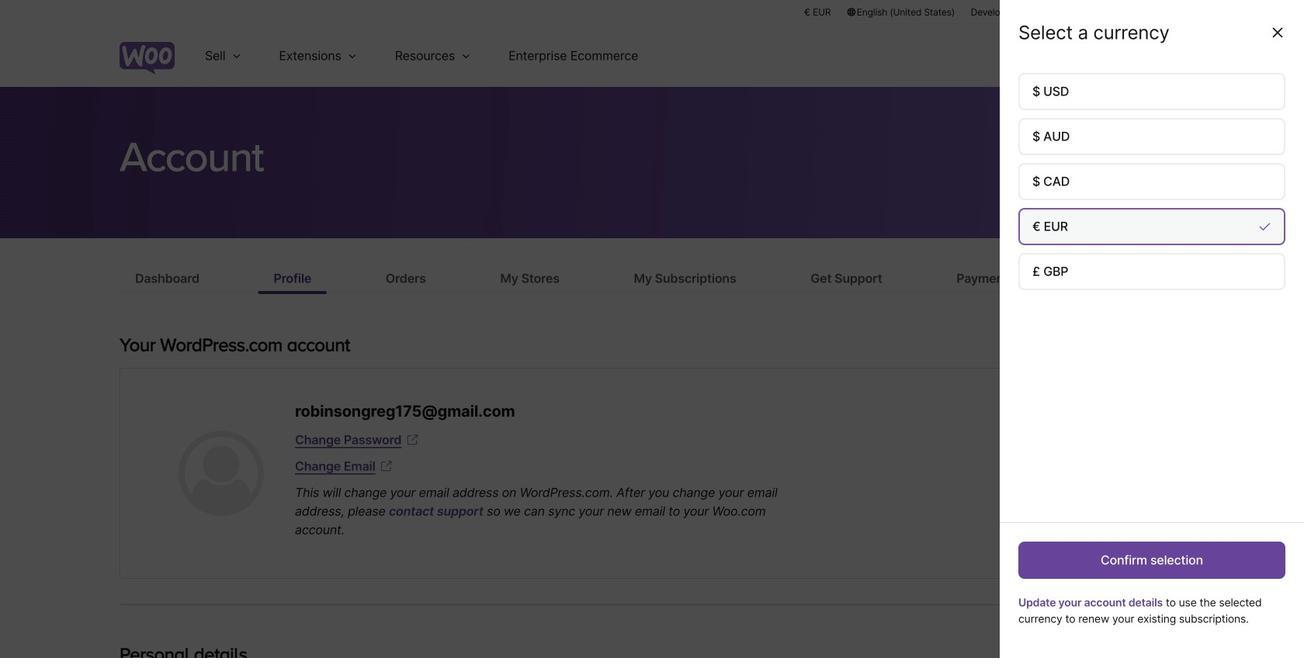 Task type: locate. For each thing, give the bounding box(es) containing it.
0 vertical spatial external link image
[[405, 433, 420, 448]]

search image
[[1121, 43, 1145, 68]]

open account menu image
[[1160, 43, 1185, 68]]

external link image
[[405, 433, 420, 448], [379, 459, 394, 474]]

0 horizontal spatial external link image
[[379, 459, 394, 474]]

service navigation menu element
[[1093, 31, 1185, 81]]

1 horizontal spatial external link image
[[405, 433, 420, 448]]

close selector image
[[1270, 25, 1286, 40]]



Task type: describe. For each thing, give the bounding box(es) containing it.
gravatar image image
[[179, 431, 264, 516]]

1 vertical spatial external link image
[[379, 459, 394, 474]]



Task type: vqa. For each thing, say whether or not it's contained in the screenshot.
2nd group from the bottom
no



